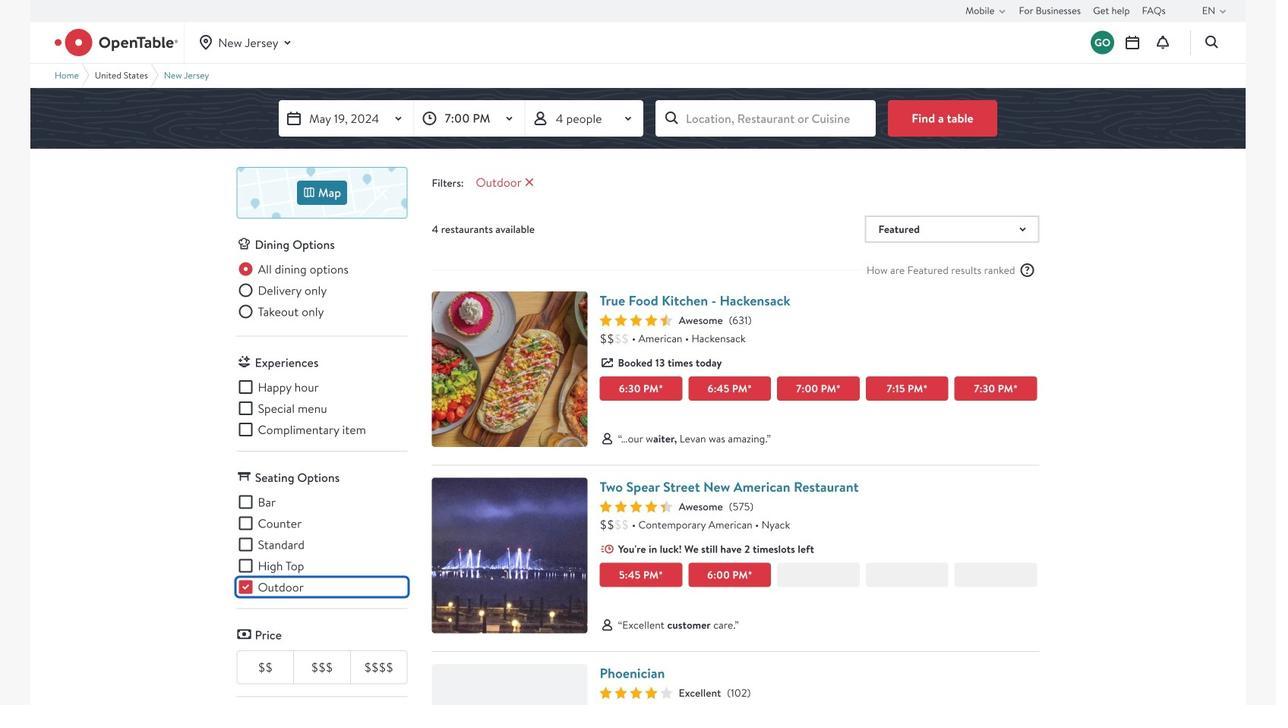 Task type: vqa. For each thing, say whether or not it's contained in the screenshot.
radio at left top
yes



Task type: locate. For each thing, give the bounding box(es) containing it.
None field
[[656, 100, 876, 137]]

2 vertical spatial group
[[237, 494, 408, 597]]

group
[[237, 260, 408, 324], [237, 378, 408, 439], [237, 494, 408, 597]]

0 vertical spatial group
[[237, 260, 408, 324]]

None radio
[[237, 260, 349, 278]]

None radio
[[237, 282, 327, 300], [237, 303, 324, 321], [237, 282, 327, 300], [237, 303, 324, 321]]

a photo of true food kitchen - hackensack restaurant image
[[432, 292, 588, 448]]

opentable logo image
[[55, 29, 178, 56]]

3 group from the top
[[237, 494, 408, 597]]

1 vertical spatial group
[[237, 378, 408, 439]]

4.4 stars image
[[600, 315, 673, 327]]

none radio inside group
[[237, 260, 349, 278]]



Task type: describe. For each thing, give the bounding box(es) containing it.
4.3 stars image
[[600, 501, 673, 513]]

2 group from the top
[[237, 378, 408, 439]]

1 group from the top
[[237, 260, 408, 324]]

4.1 stars image
[[600, 688, 673, 700]]

a photo of two spear street new american restaurant restaurant image
[[432, 478, 588, 634]]

Please input a Location, Restaurant or Cuisine field
[[656, 100, 876, 137]]



